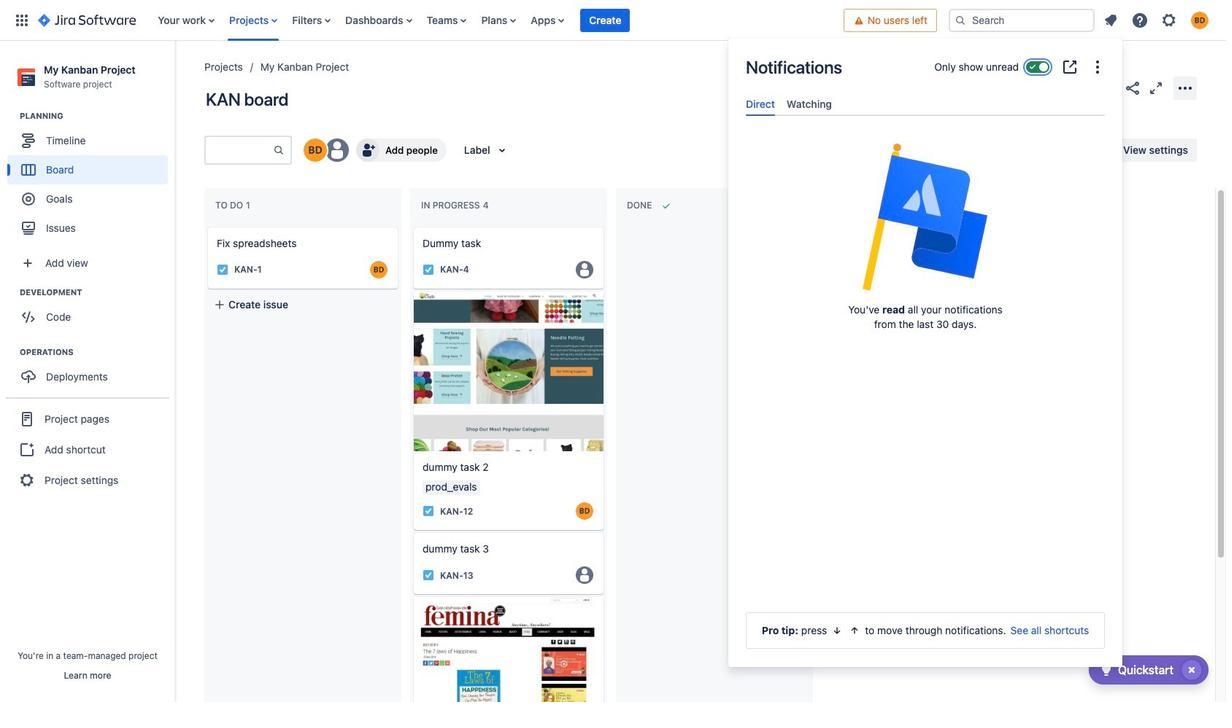 Task type: vqa. For each thing, say whether or not it's contained in the screenshot.
'Expand' icon
no



Task type: describe. For each thing, give the bounding box(es) containing it.
Search this board text field
[[206, 137, 273, 163]]

create issue image
[[198, 217, 215, 235]]

heading for planning icon's group
[[20, 110, 174, 122]]

group for operations 'icon'
[[7, 347, 174, 396]]

sidebar element
[[0, 41, 175, 703]]

1 task image from the top
[[423, 264, 434, 276]]

sidebar navigation image
[[159, 58, 191, 88]]

task image
[[217, 264, 228, 276]]

create issue image
[[404, 217, 421, 235]]

arrow down image
[[831, 625, 843, 637]]

help image
[[1131, 11, 1149, 29]]

dismiss quickstart image
[[1180, 659, 1203, 682]]

group for planning icon
[[7, 110, 174, 248]]

0 horizontal spatial list
[[151, 0, 843, 41]]

heading for operations 'icon''s group
[[20, 347, 174, 358]]

search image
[[955, 14, 966, 26]]

in progress element
[[421, 200, 492, 211]]



Task type: locate. For each thing, give the bounding box(es) containing it.
notifications image
[[1102, 11, 1119, 29]]

list
[[151, 0, 843, 41], [1098, 7, 1217, 33]]

add people image
[[359, 142, 377, 159]]

primary element
[[9, 0, 843, 41]]

goal image
[[22, 193, 35, 206]]

dialog
[[728, 38, 1122, 668]]

group for 'development' image at the left top
[[7, 287, 174, 337]]

arrow up image
[[849, 625, 861, 637]]

2 vertical spatial task image
[[423, 570, 434, 582]]

banner
[[0, 0, 1226, 41]]

2 task image from the top
[[423, 506, 434, 518]]

3 task image from the top
[[423, 570, 434, 582]]

settings image
[[1160, 11, 1178, 29]]

0 vertical spatial heading
[[20, 110, 174, 122]]

1 vertical spatial task image
[[423, 506, 434, 518]]

0 vertical spatial task image
[[423, 264, 434, 276]]

heading for group for 'development' image at the left top
[[20, 287, 174, 299]]

star kan board image
[[1101, 79, 1118, 97]]

2 vertical spatial heading
[[20, 347, 174, 358]]

1 vertical spatial heading
[[20, 287, 174, 299]]

enter full screen image
[[1147, 79, 1165, 97]]

more actions image
[[1176, 79, 1194, 97]]

import image
[[927, 142, 944, 159]]

Search field
[[949, 8, 1095, 32]]

heading
[[20, 110, 174, 122], [20, 287, 174, 299], [20, 347, 174, 358]]

3 heading from the top
[[20, 347, 174, 358]]

2 heading from the top
[[20, 287, 174, 299]]

open notifications in a new tab image
[[1061, 58, 1079, 76]]

operations image
[[2, 344, 20, 361]]

your profile and settings image
[[1191, 11, 1209, 29]]

1 heading from the top
[[20, 110, 174, 122]]

tab panel
[[740, 116, 1111, 129]]

more image
[[1089, 58, 1106, 76]]

None search field
[[949, 8, 1095, 32]]

check image
[[1097, 662, 1115, 679]]

development image
[[2, 284, 20, 302]]

list item
[[580, 0, 630, 41]]

1 horizontal spatial list
[[1098, 7, 1217, 33]]

planning image
[[2, 107, 20, 125]]

task image
[[423, 264, 434, 276], [423, 506, 434, 518], [423, 570, 434, 582]]

jira software image
[[38, 11, 136, 29], [38, 11, 136, 29]]

group
[[7, 110, 174, 248], [7, 287, 174, 337], [7, 347, 174, 396], [6, 398, 169, 501]]

tab list
[[740, 92, 1111, 116]]

appswitcher icon image
[[13, 11, 31, 29]]

to do element
[[215, 200, 253, 211]]



